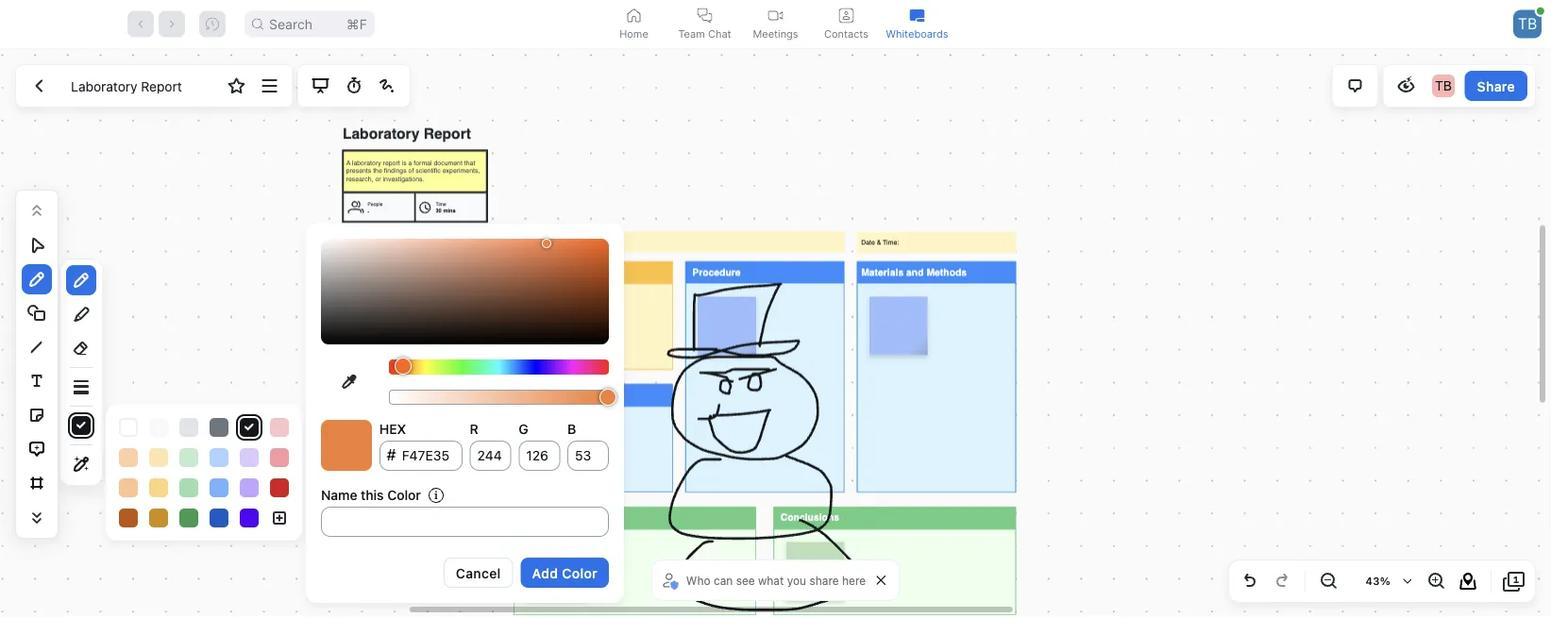 Task type: describe. For each thing, give the bounding box(es) containing it.
search
[[269, 16, 313, 32]]

meetings
[[753, 27, 799, 40]]

team chat
[[679, 27, 732, 40]]

home button
[[599, 0, 670, 48]]



Task type: vqa. For each thing, say whether or not it's contained in the screenshot.
the Chevron Right 'icon'
no



Task type: locate. For each thing, give the bounding box(es) containing it.
home small image
[[627, 8, 642, 23], [627, 8, 642, 23]]

team chat image
[[698, 8, 713, 23]]

tab list containing home
[[599, 0, 953, 48]]

contacts button
[[811, 0, 882, 48]]

whiteboards
[[887, 27, 949, 40]]

team
[[679, 27, 705, 40]]

magnifier image
[[252, 18, 264, 30]]

magnifier image
[[252, 18, 264, 30]]

⌘f
[[346, 16, 367, 32]]

meetings button
[[741, 0, 811, 48]]

whiteboard small image
[[910, 8, 925, 23], [910, 8, 925, 23]]

tb
[[1519, 15, 1538, 33]]

contacts
[[825, 27, 869, 40]]

team chat button
[[670, 0, 741, 48]]

tab list
[[599, 0, 953, 48]]

chat
[[708, 27, 732, 40]]

whiteboards button
[[882, 0, 953, 48]]

home
[[620, 27, 649, 40]]

video on image
[[768, 8, 784, 23], [768, 8, 784, 23]]

profile contact image
[[839, 8, 854, 23], [839, 8, 854, 23]]

online image
[[1538, 7, 1545, 15], [1538, 7, 1545, 15]]

team chat image
[[698, 8, 713, 23]]



